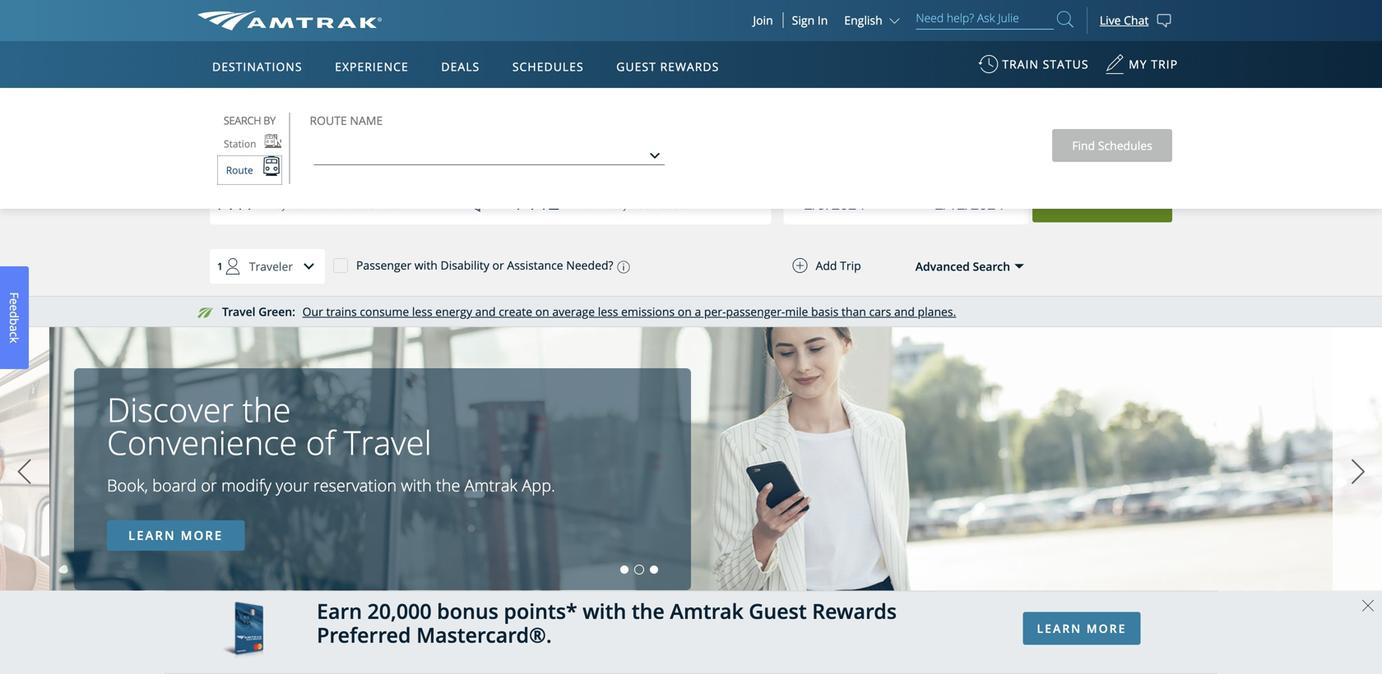 Task type: describe. For each thing, give the bounding box(es) containing it.
sign
[[792, 12, 815, 28]]

regional
[[482, 475, 545, 497]]

advanced
[[916, 259, 970, 274]]

d
[[7, 312, 22, 319]]

mile
[[786, 304, 809, 320]]

earn free travel link
[[107, 542, 287, 572]]

route name
[[310, 113, 383, 128]]

per-
[[704, 304, 726, 320]]

trip
[[840, 258, 862, 274]]

our trains consume less energy and create on average less emissions on a per-passenger-mile basis than cars and planes. link
[[303, 304, 957, 320]]

guest rewards button
[[610, 44, 726, 90]]

rail passes
[[304, 100, 363, 116]]

find
[[1062, 194, 1093, 210]]

k
[[7, 338, 22, 344]]

0 horizontal spatial and
[[475, 304, 496, 320]]

earn
[[582, 475, 616, 497]]

penn
[[364, 199, 385, 212]]

switch departure and arrival stations. image
[[463, 183, 502, 222]]

banner containing join
[[0, 0, 1383, 380]]

schedules link
[[506, 41, 591, 89]]

planes.
[[918, 304, 957, 320]]

open image
[[1015, 264, 1025, 269]]

f e e d b a c k button
[[0, 267, 29, 370]]

and inside take 3 qualifying roundtrips on acela or northeast regional and earn a free trip. terms apply.
[[549, 475, 578, 497]]

create
[[499, 304, 533, 320]]

mastercard®.
[[417, 622, 552, 650]]

learn more link
[[1024, 613, 1141, 646]]

train status
[[1003, 56, 1089, 72]]

slide 2 tab
[[635, 566, 644, 575]]

get
[[366, 387, 419, 432]]

consume
[[360, 304, 409, 320]]

more
[[1087, 621, 1127, 637]]

william
[[567, 199, 597, 212]]

amtrak guest rewards preferred mastercard image
[[222, 602, 263, 664]]

train
[[312, 199, 333, 212]]

learn
[[1038, 621, 1082, 637]]

amtrak
[[670, 598, 744, 626]]

find trains button
[[1033, 181, 1173, 223]]

c
[[7, 332, 22, 338]]

experience
[[335, 59, 409, 74]]

Passenger with Disability or Assistance Needed? checkbox
[[333, 258, 348, 272]]

qualifying
[[159, 475, 230, 497]]

take 3 qualifying roundtrips on acela or northeast regional and earn a free trip. terms apply.
[[107, 475, 629, 518]]

deals button
[[435, 44, 487, 90]]

add trip
[[816, 258, 862, 274]]

slide 1 tab
[[621, 566, 629, 575]]

the
[[632, 598, 665, 626]]

passes
[[326, 100, 363, 116]]

more information about accessible travel requests. image
[[614, 261, 630, 274]]

h
[[599, 199, 606, 212]]

advanced search
[[916, 259, 1011, 274]]

a inside take 3 qualifying roundtrips on acela or northeast regional and earn a free trip. terms apply.
[[620, 475, 629, 497]]

20,000
[[368, 598, 432, 626]]

route for route name
[[310, 113, 347, 128]]

next image
[[1347, 452, 1371, 493]]

rail
[[304, 100, 323, 116]]

route_icon image
[[262, 156, 281, 176]]

join button
[[744, 12, 784, 28]]

earn
[[317, 598, 362, 626]]

choose a slide to display tab list
[[0, 566, 662, 575]]

join
[[753, 12, 773, 28]]

cars
[[870, 304, 892, 320]]

trip
[[1152, 56, 1179, 72]]

station_icon image
[[265, 132, 284, 148]]

train
[[1003, 56, 1040, 72]]

route for route
[[226, 163, 253, 177]]

travel
[[222, 304, 256, 320]]

schedules
[[513, 59, 584, 74]]

Please enter your search item search field
[[916, 8, 1054, 30]]

by
[[263, 113, 276, 128]]

or inside take 3 qualifying roundtrips on acela or northeast regional and earn a free trip. terms apply.
[[384, 475, 400, 497]]

amtrak image
[[198, 11, 382, 30]]

learn more
[[1038, 621, 1127, 637]]

earn 20,000 bonus points* with the amtrak guest rewards preferred mastercard®.
[[317, 598, 897, 650]]

0 vertical spatial or
[[493, 258, 504, 273]]

free
[[178, 420, 244, 465]]

2 less from the left
[[598, 304, 619, 320]]

nyp
[[216, 184, 260, 217]]

sta. inside nyp moynihan train hall at penn sta.
[[388, 199, 403, 212]]

at
[[353, 199, 361, 212]]

nyp moynihan train hall at penn sta.
[[216, 184, 403, 217]]

destinations
[[212, 59, 303, 74]]

station button
[[216, 132, 284, 156]]

0 vertical spatial a
[[695, 304, 701, 320]]

b
[[7, 319, 22, 326]]

rail passes button
[[288, 89, 379, 127]]

a inside button
[[7, 326, 22, 332]]

our
[[303, 304, 323, 320]]

english button
[[845, 12, 904, 28]]

sign in button
[[792, 12, 828, 28]]

1 e from the top
[[7, 299, 22, 305]]

regions map image
[[259, 137, 654, 368]]



Task type: vqa. For each thing, say whether or not it's contained in the screenshot.
mobile
no



Task type: locate. For each thing, give the bounding box(es) containing it.
gray
[[608, 199, 628, 212]]

live chat button
[[1087, 0, 1185, 41]]

take for take three trips, get one free
[[107, 387, 176, 432]]

less right "average"
[[598, 304, 619, 320]]

emissions
[[622, 304, 675, 320]]

amtrak sustains leaf icon image
[[198, 308, 214, 319]]

guest inside 'popup button'
[[617, 59, 657, 74]]

0 horizontal spatial less
[[412, 304, 433, 320]]

1 vertical spatial or
[[384, 475, 400, 497]]

0 horizontal spatial or
[[384, 475, 400, 497]]

less
[[412, 304, 433, 320], [598, 304, 619, 320]]

on left acela
[[316, 475, 336, 497]]

1 horizontal spatial a
[[620, 475, 629, 497]]

and
[[475, 304, 496, 320], [895, 304, 915, 320], [549, 475, 578, 497]]

or right disability
[[493, 258, 504, 273]]

my
[[1129, 56, 1148, 72]]

2 sta. from the left
[[674, 199, 689, 212]]

guest
[[617, 59, 657, 74], [749, 598, 807, 626]]

rewards
[[661, 59, 720, 74], [813, 598, 897, 626]]

points*
[[504, 598, 578, 626]]

and right cars
[[895, 304, 915, 320]]

sta. right st.
[[674, 199, 689, 212]]

search inside advanced search button
[[973, 259, 1011, 274]]

in
[[818, 12, 828, 28]]

1 horizontal spatial less
[[598, 304, 619, 320]]

2 take from the top
[[107, 475, 141, 497]]

trains
[[1097, 194, 1144, 210]]

on inside take 3 qualifying roundtrips on acela or northeast regional and earn a free trip. terms apply.
[[316, 475, 336, 497]]

rewards inside earn 20,000 bonus points* with the amtrak guest rewards preferred mastercard®.
[[813, 598, 897, 626]]

1 vertical spatial route
[[226, 163, 253, 177]]

1 horizontal spatial or
[[493, 258, 504, 273]]

2 horizontal spatial on
[[678, 304, 692, 320]]

experience button
[[329, 44, 415, 90]]

0 horizontal spatial route
[[226, 163, 253, 177]]

rewards inside 'popup button'
[[661, 59, 720, 74]]

banner
[[0, 0, 1383, 380]]

with left the
[[583, 598, 627, 626]]

take left 3
[[107, 475, 141, 497]]

previous image
[[12, 452, 37, 493]]

sta. right penn
[[388, 199, 403, 212]]

add trip button
[[760, 250, 894, 282]]

0 horizontal spatial guest
[[617, 59, 657, 74]]

sign in
[[792, 12, 828, 28]]

1 horizontal spatial and
[[549, 475, 578, 497]]

0 horizontal spatial search
[[224, 113, 261, 128]]

click to add the number travelers and discount types image
[[293, 250, 326, 283]]

take up 3
[[107, 387, 176, 432]]

traveler button
[[210, 249, 326, 284]]

and left create
[[475, 304, 496, 320]]

a
[[695, 304, 701, 320], [7, 326, 22, 332], [620, 475, 629, 497]]

1 horizontal spatial search
[[973, 259, 1011, 274]]

destinations button
[[206, 44, 309, 90]]

1 sta. from the left
[[388, 199, 403, 212]]

plus icon image
[[793, 258, 808, 273]]

or right acela
[[384, 475, 400, 497]]

0 vertical spatial route
[[310, 113, 347, 128]]

disability
[[441, 258, 490, 273]]

status
[[1043, 56, 1089, 72]]

my trip
[[1129, 56, 1179, 72]]

guest rewards
[[617, 59, 720, 74]]

travel green: our trains consume less energy and create on average less emissions on a per-passenger-mile basis than cars and planes.
[[222, 304, 957, 320]]

search icon image
[[1058, 8, 1074, 30]]

a left per- on the top right of the page
[[695, 304, 701, 320]]

search left open image
[[973, 259, 1011, 274]]

st.
[[661, 199, 672, 212]]

english
[[845, 12, 883, 28]]

0 vertical spatial search
[[224, 113, 261, 128]]

roundtrips
[[234, 475, 312, 497]]

route
[[310, 113, 347, 128], [226, 163, 253, 177]]

1 vertical spatial with
[[583, 598, 627, 626]]

than
[[842, 304, 867, 320]]

1 vertical spatial take
[[107, 475, 141, 497]]

0 horizontal spatial a
[[7, 326, 22, 332]]

f e e d b a c k
[[7, 293, 22, 344]]

take inside take three trips, get one free
[[107, 387, 176, 432]]

0 horizontal spatial rewards
[[661, 59, 720, 74]]

bonus
[[437, 598, 499, 626]]

train status link
[[979, 49, 1089, 89]]

30th
[[640, 199, 659, 212]]

station
[[224, 137, 256, 151]]

guest inside earn 20,000 bonus points* with the amtrak guest rewards preferred mastercard®.
[[749, 598, 807, 626]]

0 horizontal spatial on
[[316, 475, 336, 497]]

application
[[259, 137, 654, 368]]

energy
[[436, 304, 472, 320]]

0 vertical spatial take
[[107, 387, 176, 432]]

with left disability
[[415, 258, 438, 273]]

sta. inside the phl william h gray iii 30th st. sta.
[[674, 199, 689, 212]]

on right create
[[536, 304, 550, 320]]

chat
[[1125, 12, 1149, 28]]

basis
[[812, 304, 839, 320]]

e down the f in the top left of the page
[[7, 305, 22, 312]]

search up station
[[224, 113, 261, 128]]

1 vertical spatial guest
[[749, 598, 807, 626]]

1 horizontal spatial sta.
[[674, 199, 689, 212]]

passenger image
[[216, 250, 249, 283]]

1 horizontal spatial rewards
[[813, 598, 897, 626]]

1 take from the top
[[107, 387, 176, 432]]

advanced search button
[[882, 250, 1026, 283]]

1 less from the left
[[412, 304, 433, 320]]

take for take 3 qualifying roundtrips on acela or northeast regional and earn a free trip. terms apply.
[[107, 475, 141, 497]]

2 vertical spatial a
[[620, 475, 629, 497]]

free
[[172, 548, 207, 565]]

traveler
[[249, 259, 293, 274]]

0 horizontal spatial with
[[415, 258, 438, 273]]

and left earn
[[549, 475, 578, 497]]

one
[[107, 420, 170, 465]]

1 horizontal spatial on
[[536, 304, 550, 320]]

e
[[7, 299, 22, 305], [7, 305, 22, 312]]

with
[[415, 258, 438, 273], [583, 598, 627, 626]]

take inside take 3 qualifying roundtrips on acela or northeast regional and earn a free trip. terms apply.
[[107, 475, 141, 497]]

2 horizontal spatial a
[[695, 304, 701, 320]]

1 horizontal spatial route
[[310, 113, 347, 128]]

less left 'energy'
[[412, 304, 433, 320]]

on
[[536, 304, 550, 320], [678, 304, 692, 320], [316, 475, 336, 497]]

e up d
[[7, 299, 22, 305]]

earn
[[128, 548, 168, 565]]

apply.
[[225, 495, 268, 518]]

acela
[[340, 475, 379, 497]]

three
[[184, 387, 270, 432]]

0 vertical spatial rewards
[[661, 59, 720, 74]]

0 vertical spatial with
[[415, 258, 438, 273]]

needed?
[[567, 258, 614, 273]]

preferred
[[317, 622, 411, 650]]

average
[[553, 304, 595, 320]]

trains
[[326, 304, 357, 320]]

0 horizontal spatial sta.
[[388, 199, 403, 212]]

travel
[[212, 548, 266, 565]]

green:
[[259, 304, 295, 320]]

1 horizontal spatial guest
[[749, 598, 807, 626]]

trip.
[[141, 495, 170, 518]]

1 vertical spatial rewards
[[813, 598, 897, 626]]

a right earn
[[620, 475, 629, 497]]

live
[[1100, 12, 1122, 28]]

1 horizontal spatial with
[[583, 598, 627, 626]]

1 vertical spatial a
[[7, 326, 22, 332]]

with inside earn 20,000 bonus points* with the amtrak guest rewards preferred mastercard®.
[[583, 598, 627, 626]]

3
[[146, 475, 155, 497]]

slide 3 tab
[[650, 566, 658, 575]]

free
[[107, 495, 136, 518]]

1 vertical spatial search
[[973, 259, 1011, 274]]

phl
[[515, 184, 559, 217]]

trips,
[[278, 387, 358, 432]]

search
[[224, 113, 261, 128], [973, 259, 1011, 274]]

or
[[493, 258, 504, 273], [384, 475, 400, 497]]

iii
[[630, 199, 637, 212]]

a up "k" on the left bottom of the page
[[7, 326, 22, 332]]

route inside button
[[226, 163, 253, 177]]

None field
[[800, 184, 914, 225], [915, 184, 1029, 225], [800, 184, 914, 225], [915, 184, 1029, 225]]

hall
[[335, 199, 351, 212]]

search by
[[224, 113, 276, 128]]

take three trips, get one free
[[107, 387, 419, 465]]

passenger with disability or assistance needed?
[[356, 258, 614, 273]]

2 e from the top
[[7, 305, 22, 312]]

northeast
[[404, 475, 478, 497]]

assistance
[[507, 258, 564, 273]]

0 vertical spatial guest
[[617, 59, 657, 74]]

phl william h gray iii 30th st. sta.
[[515, 184, 689, 217]]

sta.
[[388, 199, 403, 212], [674, 199, 689, 212]]

on left per- on the top right of the page
[[678, 304, 692, 320]]

2 horizontal spatial and
[[895, 304, 915, 320]]

passenger
[[356, 258, 412, 273]]



